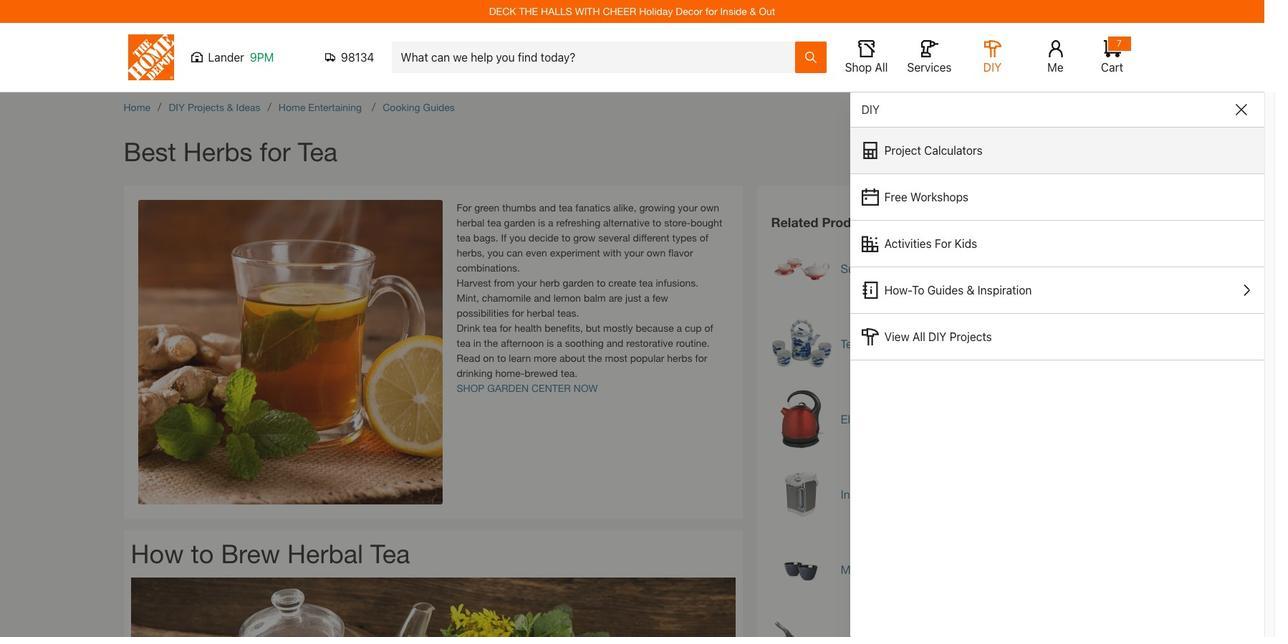 Task type: describe. For each thing, give the bounding box(es) containing it.
all for view
[[913, 330, 926, 343]]

project calculators link
[[850, 128, 1265, 173]]

0 vertical spatial tea
[[298, 136, 338, 167]]

afternoon
[[501, 337, 544, 349]]

lander
[[208, 51, 244, 64]]

herb
[[540, 277, 560, 289]]

restorative
[[627, 337, 674, 349]]

for up health
[[512, 307, 524, 319]]

1 vertical spatial of
[[705, 322, 714, 334]]

0 horizontal spatial garden
[[504, 216, 536, 229]]

cheer
[[603, 5, 637, 17]]

best
[[124, 136, 176, 167]]

a up decide at top
[[548, 216, 554, 229]]

bought
[[691, 216, 723, 229]]

shop
[[845, 61, 872, 74]]

herbal
[[287, 538, 363, 569]]

sugar
[[841, 262, 872, 275]]

view
[[885, 330, 910, 343]]

growing
[[640, 201, 675, 214]]

because
[[636, 322, 674, 334]]

best herbs for tea
[[124, 136, 338, 167]]

more
[[534, 352, 557, 364]]

home entertaining
[[279, 101, 365, 113]]

1 horizontal spatial tea
[[371, 538, 410, 569]]

types
[[673, 231, 697, 244]]

drawer close image
[[1236, 104, 1248, 115]]

tea left in
[[457, 337, 471, 349]]

how
[[131, 538, 184, 569]]

activities
[[885, 237, 932, 250]]

shop garden center now link
[[457, 382, 598, 394]]

home-
[[496, 367, 525, 379]]

harvest
[[457, 277, 491, 289]]

how-to guides & inspiration button
[[850, 267, 1265, 313]]

0 vertical spatial is
[[538, 216, 546, 229]]

for green thumbs and tea fanatics alike, growing your own herbal tea garden is a refreshing alternative to store-bought tea bags. if you decide to grow several different types of herbs, you can even experiment with your own flavor combinations. harvest from your herb garden to create tea infusions. mint, chamomile and lemon balm are just a few possibilities for herbal teas. drink tea for health benefits, but mostly because a cup of tea in the afternoon is a soothing and restorative routine. read on to learn more about the most popular herbs for drinking home-brewed tea. shop garden center now
[[457, 201, 723, 394]]

are
[[609, 292, 623, 304]]

0 horizontal spatial your
[[517, 277, 537, 289]]

for left health
[[500, 322, 512, 334]]

diy right the home link
[[169, 101, 185, 113]]

halls
[[541, 5, 573, 17]]

me button
[[1033, 40, 1079, 75]]

fanatics
[[576, 201, 611, 214]]

to
[[912, 284, 925, 297]]

brewed
[[525, 367, 558, 379]]

9pm
[[250, 51, 274, 64]]

faucets
[[936, 487, 978, 501]]

tea up just
[[639, 277, 653, 289]]

shop
[[457, 382, 485, 394]]

electric kettles image
[[772, 388, 832, 449]]

0 vertical spatial of
[[700, 231, 709, 244]]

shop all
[[845, 61, 888, 74]]

the
[[519, 5, 538, 17]]

1 horizontal spatial the
[[588, 352, 602, 364]]

a pitcher and cup of tea with herbs image
[[131, 578, 736, 637]]

activities for kids
[[885, 237, 978, 250]]

deck
[[489, 5, 516, 17]]

0 horizontal spatial you
[[488, 247, 504, 259]]

for down routine.
[[696, 352, 708, 364]]

What can we help you find today? search field
[[401, 42, 794, 72]]

even
[[526, 247, 547, 259]]

a down 'benefits,'
[[557, 337, 562, 349]]

drink
[[457, 322, 480, 334]]

about
[[560, 352, 586, 364]]

1 horizontal spatial herbal
[[527, 307, 555, 319]]

but
[[586, 322, 601, 334]]

a cup of tea with mint, ginger and lemon image
[[138, 200, 443, 505]]

how-
[[885, 284, 912, 297]]

1 horizontal spatial &
[[750, 5, 757, 17]]

tea kettles link
[[841, 336, 899, 351]]

teas.
[[558, 307, 579, 319]]

1 horizontal spatial garden
[[563, 277, 594, 289]]

sugar bowls link
[[841, 261, 908, 276]]

diy right view
[[929, 330, 947, 343]]

store-
[[664, 216, 691, 229]]

electric
[[841, 412, 880, 426]]

inside
[[721, 5, 747, 17]]

1 horizontal spatial projects
[[950, 330, 992, 343]]

related products
[[772, 214, 878, 230]]

sugar bowls image
[[772, 238, 832, 299]]

kids
[[955, 237, 978, 250]]

1 vertical spatial is
[[547, 337, 554, 349]]

tea down green
[[488, 216, 501, 229]]

0 horizontal spatial guides
[[423, 101, 455, 113]]

can
[[507, 247, 523, 259]]

guides inside button
[[928, 284, 964, 297]]

combinations.
[[457, 262, 520, 274]]

project calculators
[[885, 144, 983, 157]]

mugs
[[841, 563, 870, 576]]

1 vertical spatial and
[[534, 292, 551, 304]]

learn
[[509, 352, 531, 364]]

all for shop
[[875, 61, 888, 74]]

to right on
[[497, 352, 506, 364]]

how-to guides & inspiration
[[885, 284, 1032, 297]]

hot
[[880, 487, 899, 501]]

brew
[[221, 538, 280, 569]]

0 vertical spatial herbal
[[457, 216, 485, 229]]

a left cup
[[677, 322, 682, 334]]

diy projects & ideas link
[[169, 101, 261, 113]]

from
[[494, 277, 515, 289]]

diy projects & ideas
[[169, 101, 261, 113]]

health
[[515, 322, 542, 334]]

the home depot logo image
[[128, 34, 174, 80]]

7
[[1117, 38, 1122, 49]]

refreshing
[[556, 216, 601, 229]]

free workshops link
[[850, 174, 1265, 220]]

herbs
[[667, 352, 693, 364]]

infusions.
[[656, 277, 699, 289]]

chamomile
[[482, 292, 531, 304]]

mostly
[[604, 322, 633, 334]]

alike,
[[614, 201, 637, 214]]

if
[[501, 231, 507, 244]]

in
[[474, 337, 481, 349]]



Task type: locate. For each thing, give the bounding box(es) containing it.
2 horizontal spatial your
[[678, 201, 698, 214]]

0 vertical spatial you
[[510, 231, 526, 244]]

1 horizontal spatial all
[[913, 330, 926, 343]]

thumbs
[[503, 201, 536, 214]]

tea
[[298, 136, 338, 167], [841, 337, 859, 350], [371, 538, 410, 569]]

& left out on the right top
[[750, 5, 757, 17]]

kettles for electric kettles
[[883, 412, 919, 426]]

guides
[[423, 101, 455, 113], [928, 284, 964, 297]]

project
[[885, 144, 922, 157]]

for left inside
[[706, 5, 718, 17]]

services
[[908, 61, 952, 74]]

electric kettles link
[[841, 411, 919, 426]]

1 vertical spatial the
[[588, 352, 602, 364]]

tea up refreshing at the left of the page
[[559, 201, 573, 214]]

water
[[902, 487, 933, 501]]

workshops
[[911, 191, 969, 204]]

tea down "home entertaining" link
[[298, 136, 338, 167]]

mint,
[[457, 292, 479, 304]]

your right with
[[625, 247, 644, 259]]

0 horizontal spatial is
[[538, 216, 546, 229]]

to up experiment
[[562, 231, 571, 244]]

0 vertical spatial the
[[484, 337, 498, 349]]

for inside for green thumbs and tea fanatics alike, growing your own herbal tea garden is a refreshing alternative to store-bought tea bags. if you decide to grow several different types of herbs, you can even experiment with your own flavor combinations. harvest from your herb garden to create tea infusions. mint, chamomile and lemon balm are just a few possibilities for herbal teas. drink tea for health benefits, but mostly because a cup of tea in the afternoon is a soothing and restorative routine. read on to learn more about the most popular herbs for drinking home-brewed tea. shop garden center now
[[457, 201, 472, 214]]

products
[[822, 214, 878, 230]]

the down soothing
[[588, 352, 602, 364]]

0 horizontal spatial for
[[457, 201, 472, 214]]

cooking guides
[[383, 101, 455, 113]]

1 horizontal spatial guides
[[928, 284, 964, 297]]

activities for kids link
[[850, 221, 1265, 267]]

own
[[701, 201, 720, 214], [647, 247, 666, 259]]

1 horizontal spatial for
[[935, 237, 952, 250]]

1 vertical spatial all
[[913, 330, 926, 343]]

kettles inside tea kettles link
[[862, 337, 899, 350]]

own down different
[[647, 247, 666, 259]]

1 vertical spatial own
[[647, 247, 666, 259]]

guides right to
[[928, 284, 964, 297]]

0 vertical spatial guides
[[423, 101, 455, 113]]

bags.
[[474, 231, 499, 244]]

0 horizontal spatial own
[[647, 247, 666, 259]]

projects left 'ideas'
[[188, 101, 224, 113]]

diy inside button
[[984, 61, 1002, 74]]

home
[[124, 101, 151, 113], [279, 101, 306, 113]]

1 vertical spatial your
[[625, 247, 644, 259]]

all right shop
[[875, 61, 888, 74]]

read
[[457, 352, 480, 364]]

of down bought
[[700, 231, 709, 244]]

view all diy projects link
[[850, 314, 1265, 360]]

1 horizontal spatial you
[[510, 231, 526, 244]]

1 home from the left
[[124, 101, 151, 113]]

own up bought
[[701, 201, 720, 214]]

and right thumbs
[[539, 201, 556, 214]]

diy down shop all
[[862, 103, 880, 116]]

inspiration
[[978, 284, 1032, 297]]

0 vertical spatial own
[[701, 201, 720, 214]]

all right view
[[913, 330, 926, 343]]

menu
[[850, 128, 1265, 360]]

herbal up the 'bags.'
[[457, 216, 485, 229]]

on
[[483, 352, 495, 364]]

0 vertical spatial and
[[539, 201, 556, 214]]

1 vertical spatial garden
[[563, 277, 594, 289]]

cart
[[1102, 61, 1124, 74]]

instant hot water faucets link
[[841, 487, 978, 502]]

now
[[574, 382, 598, 394]]

home left the entertaining
[[279, 101, 306, 113]]

kettles for tea kettles
[[862, 337, 899, 350]]

1 vertical spatial herbal
[[527, 307, 555, 319]]

to up balm
[[597, 277, 606, 289]]

2 vertical spatial tea
[[371, 538, 410, 569]]

the right in
[[484, 337, 498, 349]]

out
[[759, 5, 776, 17]]

& left 'ideas'
[[227, 101, 233, 113]]

mugs image
[[772, 539, 832, 600]]

feedback link image
[[1256, 242, 1276, 320]]

ideas
[[236, 101, 261, 113]]

instant hot water faucets image
[[772, 464, 832, 525]]

home link
[[124, 101, 151, 113]]

cup
[[685, 322, 702, 334]]

0 vertical spatial kettles
[[862, 337, 899, 350]]

2 horizontal spatial tea
[[841, 337, 859, 350]]

kettles inside electric kettles link
[[883, 412, 919, 426]]

is up more
[[547, 337, 554, 349]]

1 vertical spatial kettles
[[883, 412, 919, 426]]

herbs,
[[457, 247, 485, 259]]

tea left view
[[841, 337, 859, 350]]

1 vertical spatial you
[[488, 247, 504, 259]]

0 vertical spatial garden
[[504, 216, 536, 229]]

green
[[475, 201, 500, 214]]

projects down how-to guides & inspiration
[[950, 330, 992, 343]]

1 vertical spatial projects
[[950, 330, 992, 343]]

0 horizontal spatial tea
[[298, 136, 338, 167]]

benefits,
[[545, 322, 583, 334]]

1 horizontal spatial own
[[701, 201, 720, 214]]

and up most
[[607, 337, 624, 349]]

me
[[1048, 61, 1064, 74]]

for down 'ideas'
[[260, 136, 291, 167]]

with
[[575, 5, 600, 17]]

1 vertical spatial &
[[227, 101, 233, 113]]

for inside menu
[[935, 237, 952, 250]]

2 horizontal spatial &
[[967, 284, 975, 297]]

cart 7
[[1102, 38, 1124, 74]]

cooking
[[383, 101, 420, 113]]

kettles down how-
[[862, 337, 899, 350]]

lander 9pm
[[208, 51, 274, 64]]

all inside shop all button
[[875, 61, 888, 74]]

0 vertical spatial all
[[875, 61, 888, 74]]

&
[[750, 5, 757, 17], [227, 101, 233, 113], [967, 284, 975, 297]]

for
[[457, 201, 472, 214], [935, 237, 952, 250]]

0 horizontal spatial &
[[227, 101, 233, 113]]

0 horizontal spatial projects
[[188, 101, 224, 113]]

tea up herbs,
[[457, 231, 471, 244]]

home for home entertaining
[[279, 101, 306, 113]]

a left few
[[644, 292, 650, 304]]

diy right services
[[984, 61, 1002, 74]]

tea
[[559, 201, 573, 214], [488, 216, 501, 229], [457, 231, 471, 244], [639, 277, 653, 289], [483, 322, 497, 334], [457, 337, 471, 349]]

for left kids
[[935, 237, 952, 250]]

tea kettles image
[[772, 313, 832, 374]]

create
[[609, 277, 637, 289]]

routine.
[[676, 337, 710, 349]]

0 horizontal spatial the
[[484, 337, 498, 349]]

you up combinations.
[[488, 247, 504, 259]]

deck the halls with cheer holiday decor for inside & out link
[[489, 5, 776, 17]]

popular
[[630, 352, 665, 364]]

balm
[[584, 292, 606, 304]]

electric kettles
[[841, 412, 919, 426]]

projects
[[188, 101, 224, 113], [950, 330, 992, 343]]

soothing
[[565, 337, 604, 349]]

garden
[[488, 382, 529, 394]]

1 horizontal spatial home
[[279, 101, 306, 113]]

0 vertical spatial projects
[[188, 101, 224, 113]]

0 vertical spatial &
[[750, 5, 757, 17]]

home for the home link
[[124, 101, 151, 113]]

view all diy projects
[[885, 330, 992, 343]]

& inside button
[[967, 284, 975, 297]]

1 vertical spatial guides
[[928, 284, 964, 297]]

with
[[603, 247, 622, 259]]

1 vertical spatial tea
[[841, 337, 859, 350]]

you right if
[[510, 231, 526, 244]]

2 vertical spatial your
[[517, 277, 537, 289]]

different
[[633, 231, 670, 244]]

grow
[[574, 231, 596, 244]]

0 horizontal spatial all
[[875, 61, 888, 74]]

sugar bowls
[[841, 262, 908, 275]]

garden down thumbs
[[504, 216, 536, 229]]

0 horizontal spatial home
[[124, 101, 151, 113]]

to right how
[[191, 538, 214, 569]]

1 vertical spatial for
[[935, 237, 952, 250]]

2 home from the left
[[279, 101, 306, 113]]

services button
[[907, 40, 953, 75]]

home up best
[[124, 101, 151, 113]]

1 horizontal spatial your
[[625, 247, 644, 259]]

herbal
[[457, 216, 485, 229], [527, 307, 555, 319]]

decor
[[676, 5, 703, 17]]

your up store-
[[678, 201, 698, 214]]

your left herb on the top left of the page
[[517, 277, 537, 289]]

& left inspiration
[[967, 284, 975, 297]]

guides right cooking
[[423, 101, 455, 113]]

for left green
[[457, 201, 472, 214]]

is
[[538, 216, 546, 229], [547, 337, 554, 349]]

is up decide at top
[[538, 216, 546, 229]]

herbs
[[183, 136, 253, 167]]

tea down possibilities
[[483, 322, 497, 334]]

instant hot water faucets
[[841, 487, 978, 501]]

0 vertical spatial for
[[457, 201, 472, 214]]

center
[[532, 382, 571, 394]]

tea right herbal at the left bottom of the page
[[371, 538, 410, 569]]

most
[[605, 352, 628, 364]]

2 vertical spatial &
[[967, 284, 975, 297]]

0 vertical spatial your
[[678, 201, 698, 214]]

menu containing project calculators
[[850, 128, 1265, 360]]

garden up "lemon"
[[563, 277, 594, 289]]

diy
[[984, 61, 1002, 74], [169, 101, 185, 113], [862, 103, 880, 116], [929, 330, 947, 343]]

lemon
[[554, 292, 581, 304]]

kettles right electric on the right bottom of the page
[[883, 412, 919, 426]]

1 horizontal spatial is
[[547, 337, 554, 349]]

98134 button
[[325, 50, 374, 65]]

tea.
[[561, 367, 578, 379]]

2 vertical spatial and
[[607, 337, 624, 349]]

free workshops
[[885, 191, 969, 204]]

alternative
[[604, 216, 650, 229]]

of right cup
[[705, 322, 714, 334]]

0 horizontal spatial herbal
[[457, 216, 485, 229]]

garden hand tools image
[[772, 614, 832, 637]]

to down growing
[[653, 216, 662, 229]]

and down herb on the top left of the page
[[534, 292, 551, 304]]

just
[[626, 292, 642, 304]]

all inside the view all diy projects link
[[913, 330, 926, 343]]

herbal up health
[[527, 307, 555, 319]]

to
[[653, 216, 662, 229], [562, 231, 571, 244], [597, 277, 606, 289], [497, 352, 506, 364], [191, 538, 214, 569]]

garden
[[504, 216, 536, 229], [563, 277, 594, 289]]



Task type: vqa. For each thing, say whether or not it's contained in the screenshot.
the Sort on the right
no



